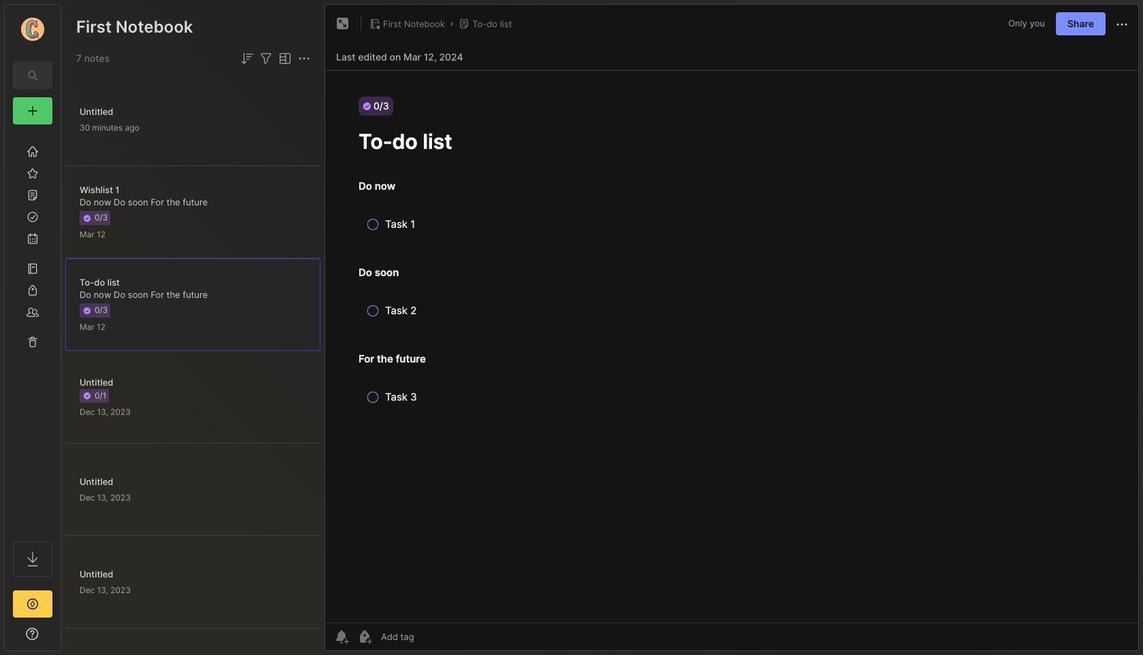 Task type: locate. For each thing, give the bounding box(es) containing it.
0 horizontal spatial more actions field
[[296, 50, 313, 67]]

more actions field inside note window element
[[1115, 15, 1131, 33]]

1 horizontal spatial more actions field
[[1115, 15, 1131, 33]]

add tag image
[[357, 629, 373, 645]]

tree inside main element
[[5, 133, 61, 530]]

add filters image
[[258, 50, 274, 67]]

tree
[[5, 133, 61, 530]]

upgrade image
[[25, 596, 41, 613]]

1 vertical spatial more actions field
[[296, 50, 313, 67]]

0 vertical spatial more actions field
[[1115, 15, 1131, 33]]

Sort options field
[[239, 50, 255, 67]]

account image
[[21, 18, 44, 41]]

More actions field
[[1115, 15, 1131, 33], [296, 50, 313, 67]]



Task type: vqa. For each thing, say whether or not it's contained in the screenshot.
ADD TAG field
yes



Task type: describe. For each thing, give the bounding box(es) containing it.
add a reminder image
[[334, 629, 350, 645]]

more actions image
[[1115, 16, 1131, 33]]

more actions image
[[296, 50, 313, 67]]

edit search image
[[25, 67, 41, 84]]

Account field
[[5, 16, 61, 43]]

WHAT'S NEW field
[[5, 624, 61, 645]]

Add tag field
[[380, 631, 483, 643]]

main element
[[0, 0, 65, 656]]

Add filters field
[[258, 50, 274, 67]]

Note Editor text field
[[325, 70, 1139, 623]]

click to expand image
[[60, 630, 70, 647]]

note window element
[[325, 4, 1140, 655]]

expand note image
[[335, 16, 351, 32]]

home image
[[26, 145, 39, 159]]

View options field
[[274, 50, 293, 67]]



